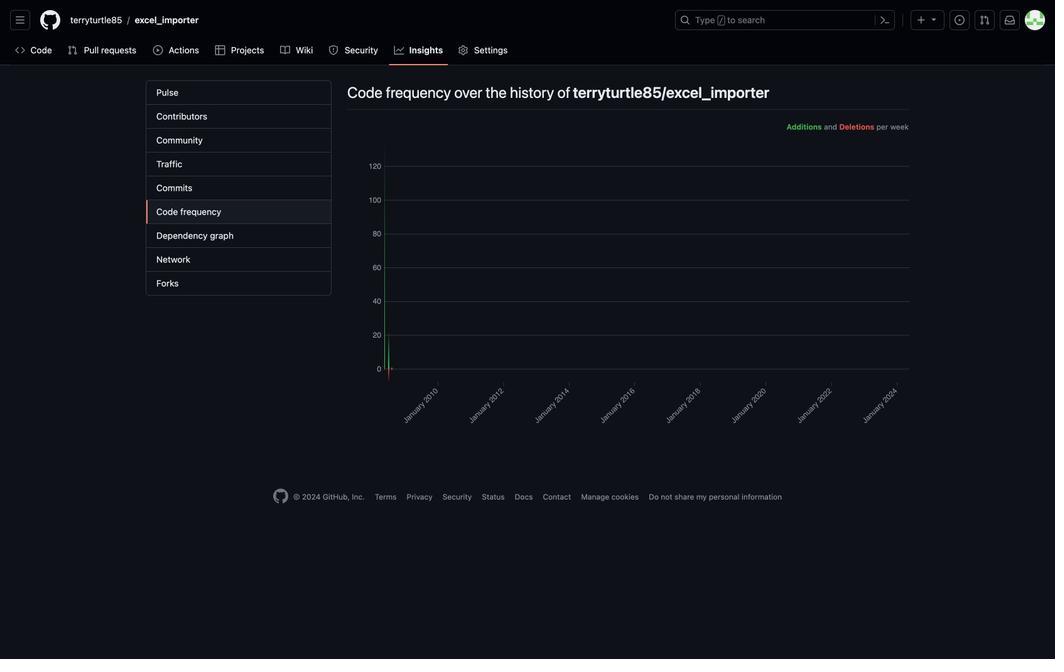 Task type: describe. For each thing, give the bounding box(es) containing it.
plus image
[[917, 15, 927, 25]]

notifications image
[[1005, 15, 1016, 25]]

play image
[[153, 45, 163, 55]]

shield image
[[329, 45, 339, 55]]

graph image
[[394, 45, 404, 55]]

homepage image
[[40, 10, 60, 30]]

homepage image
[[273, 489, 288, 504]]



Task type: locate. For each thing, give the bounding box(es) containing it.
git pull request image
[[980, 15, 990, 25], [68, 45, 78, 55]]

0 horizontal spatial git pull request image
[[68, 45, 78, 55]]

git pull request image left "notifications" icon
[[980, 15, 990, 25]]

triangle down image
[[929, 14, 940, 24]]

issue opened image
[[955, 15, 965, 25]]

command palette image
[[880, 15, 890, 25]]

gear image
[[458, 45, 468, 55]]

table image
[[215, 45, 225, 55]]

list
[[65, 10, 668, 30]]

book image
[[280, 45, 290, 55]]

1 vertical spatial git pull request image
[[68, 45, 78, 55]]

insights element
[[146, 80, 332, 296]]

git pull request image right code image
[[68, 45, 78, 55]]

code image
[[15, 45, 25, 55]]

0 vertical spatial git pull request image
[[980, 15, 990, 25]]

1 horizontal spatial git pull request image
[[980, 15, 990, 25]]



Task type: vqa. For each thing, say whether or not it's contained in the screenshot.
"to"
no



